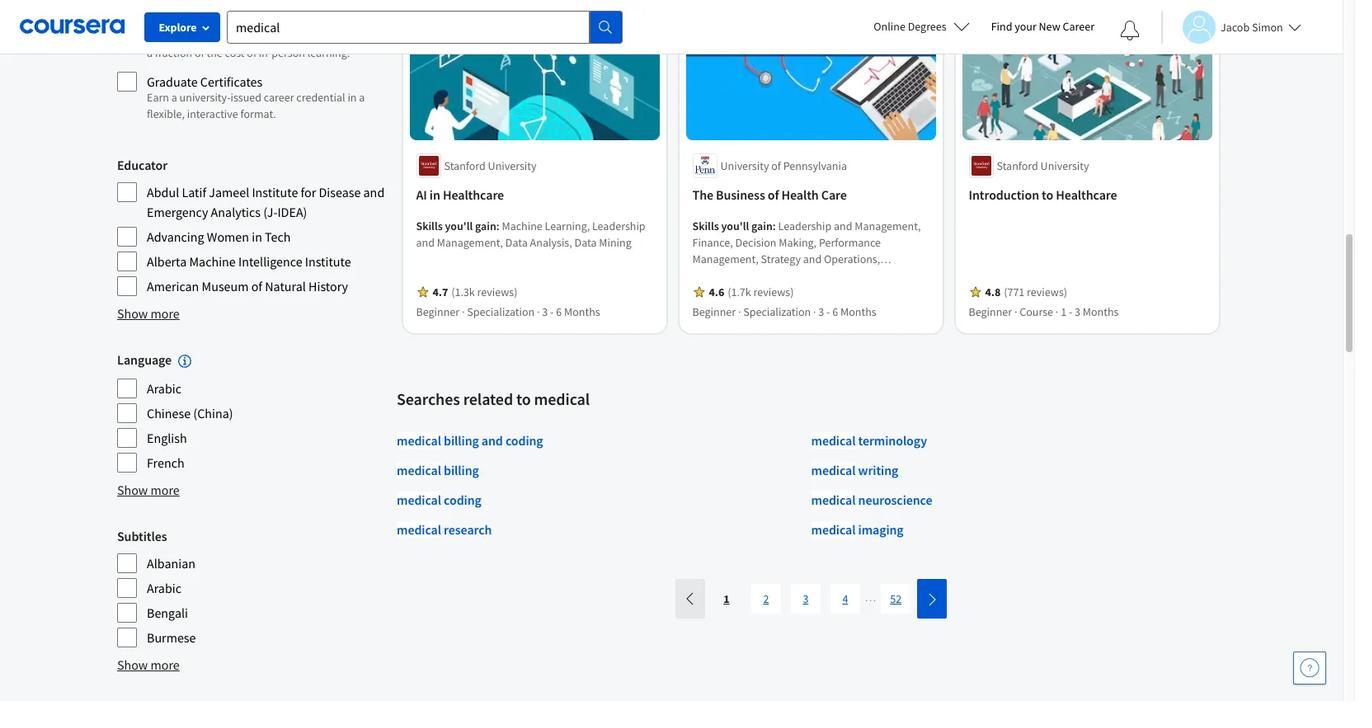 Task type: describe. For each thing, give the bounding box(es) containing it.
(china)
[[193, 405, 233, 422]]

online
[[338, 29, 369, 44]]

alberta
[[147, 253, 187, 270]]

1 · from the left
[[462, 304, 465, 319]]

show for french
[[117, 482, 148, 498]]

ai in healthcare
[[417, 186, 504, 203]]

help center image
[[1300, 658, 1320, 678]]

introduction
[[969, 186, 1040, 203]]

3 reviews) from the left
[[1027, 284, 1068, 299]]

1 vertical spatial in
[[430, 186, 441, 203]]

0 horizontal spatial degrees
[[147, 12, 191, 29]]

billing for billing and coding
[[444, 432, 479, 448]]

your for earn
[[171, 29, 193, 44]]

health
[[782, 186, 819, 203]]

6 · from the left
[[1056, 304, 1059, 319]]

natural
[[265, 278, 306, 294]]

beginner for business
[[693, 304, 736, 319]]

educator group
[[117, 155, 387, 297]]

medical terminology
[[811, 432, 927, 448]]

alberta machine intelligence institute
[[147, 253, 351, 270]]

ai in healthcare link
[[417, 185, 653, 204]]

in-
[[259, 45, 272, 60]]

specialization for of
[[744, 304, 811, 319]]

educator
[[117, 157, 168, 173]]

4.8 (771 reviews)
[[986, 284, 1068, 299]]

4.7 (1.3k reviews)
[[433, 284, 518, 299]]

show for american museum of natural history
[[117, 305, 148, 322]]

1 : from the left
[[497, 218, 500, 233]]

find your new career link
[[983, 16, 1103, 37]]

2 horizontal spatial and
[[482, 432, 503, 448]]

for inside abdul latif jameel institute for disease and emergency analytics (j-idea)
[[301, 184, 316, 200]]

earn your bachelor's or master's degree online for a fraction of the cost of in-person learning.
[[147, 29, 385, 60]]

stanford for to
[[997, 158, 1039, 173]]

more for burmese
[[151, 657, 180, 673]]

certificates
[[200, 73, 262, 90]]

- for the business of health care
[[827, 304, 831, 319]]

care
[[822, 186, 847, 203]]

person
[[272, 45, 305, 60]]

stanford university for to
[[997, 158, 1090, 173]]

american
[[147, 278, 199, 294]]

degree
[[303, 29, 336, 44]]

the business of health care link
[[693, 185, 930, 204]]

albanian
[[147, 555, 195, 572]]

chinese
[[147, 405, 191, 422]]

and inside machine learning, leadership and management, data analysis, data mining
[[417, 235, 435, 250]]

pennsylvania
[[784, 158, 848, 173]]

show more button for burmese
[[117, 655, 180, 675]]

issued
[[231, 90, 261, 105]]

find
[[991, 19, 1012, 34]]

subtitles
[[117, 528, 167, 545]]

interactive
[[187, 106, 238, 121]]

(j-
[[263, 204, 277, 220]]

4
[[842, 591, 848, 606]]

healthcare for introduction to healthcare
[[1056, 186, 1118, 203]]

flexible,
[[147, 106, 185, 121]]

5 · from the left
[[1015, 304, 1018, 319]]

related
[[463, 388, 513, 409]]

earn for graduate certificates
[[147, 90, 169, 105]]

imaging
[[858, 521, 904, 538]]

leadership
[[593, 218, 646, 233]]

2 link
[[751, 584, 781, 613]]

arabic inside subtitles group
[[147, 580, 181, 597]]

reviews) for healthcare
[[478, 284, 518, 299]]

career
[[264, 90, 294, 105]]

new
[[1039, 19, 1060, 34]]

graduate
[[147, 73, 198, 90]]

master's
[[261, 29, 301, 44]]

0 vertical spatial to
[[1042, 186, 1054, 203]]

english
[[147, 430, 187, 446]]

history
[[309, 278, 348, 294]]

management,
[[437, 235, 504, 250]]

the
[[693, 186, 714, 203]]

cost
[[225, 45, 245, 60]]

billing for billing
[[444, 462, 479, 478]]

analytics
[[211, 204, 261, 220]]

1 you'll from the left
[[445, 218, 473, 233]]

2 data from the left
[[575, 235, 597, 250]]

months for the business of health care
[[841, 304, 877, 319]]

of inside the business of health care link
[[768, 186, 779, 203]]

of inside educator group
[[251, 278, 262, 294]]

intelligence
[[238, 253, 302, 270]]

2 : from the left
[[773, 218, 776, 233]]

1 vertical spatial to
[[516, 388, 531, 409]]

find your new career
[[991, 19, 1095, 34]]

language group
[[117, 350, 387, 474]]

analysis,
[[530, 235, 573, 250]]

machine learning, leadership and management, data analysis, data mining
[[417, 218, 646, 250]]

online
[[874, 19, 906, 34]]

arabic inside language group
[[147, 380, 181, 397]]

learning,
[[545, 218, 590, 233]]

6 for the business of health care
[[833, 304, 839, 319]]

2 · from the left
[[537, 304, 540, 319]]

in inside educator group
[[252, 228, 262, 245]]

tech
[[265, 228, 291, 245]]

1
[[1061, 304, 1067, 319]]

1 horizontal spatial a
[[171, 90, 177, 105]]

university of pennsylvania
[[721, 158, 848, 173]]

show for burmese
[[117, 657, 148, 673]]

searches
[[397, 388, 460, 409]]

ai
[[417, 186, 427, 203]]

2 skills you'll gain : from the left
[[693, 218, 779, 233]]

business
[[716, 186, 766, 203]]

american museum of natural history
[[147, 278, 348, 294]]

specialization for healthcare
[[467, 304, 535, 319]]

fraction
[[155, 45, 192, 60]]

show more button for french
[[117, 480, 180, 500]]

women
[[207, 228, 249, 245]]

for inside earn your bachelor's or master's degree online for a fraction of the cost of in-person learning.
[[371, 29, 385, 44]]

of left the
[[195, 45, 204, 60]]

credential
[[296, 90, 345, 105]]

online degrees
[[874, 19, 947, 34]]

online degrees button
[[861, 8, 983, 45]]

disease
[[319, 184, 361, 200]]

0 horizontal spatial coding
[[444, 491, 481, 508]]

3 · from the left
[[739, 304, 741, 319]]

in inside earn a university-issued career credential in a flexible, interactive format.
[[348, 90, 357, 105]]

explore button
[[144, 12, 220, 42]]

1 gain from the left
[[476, 218, 497, 233]]

burmese
[[147, 630, 196, 646]]

more for french
[[151, 482, 180, 498]]

4.6
[[709, 284, 725, 299]]

research
[[444, 521, 492, 538]]

4.7
[[433, 284, 448, 299]]

page navigation navigation
[[674, 579, 949, 618]]

of left in-
[[247, 45, 257, 60]]

course
[[1020, 304, 1054, 319]]

university-
[[179, 90, 231, 105]]

mining
[[599, 235, 632, 250]]

beginner · specialization · 3 - 6 months for of
[[693, 304, 877, 319]]

searches related to medical
[[397, 388, 590, 409]]

52
[[890, 591, 902, 606]]

4 link
[[830, 584, 860, 613]]



Task type: locate. For each thing, give the bounding box(es) containing it.
1 horizontal spatial healthcare
[[1056, 186, 1118, 203]]

0 horizontal spatial beginner · specialization · 3 - 6 months
[[417, 304, 601, 319]]

2 university from the left
[[721, 158, 770, 173]]

museum
[[202, 278, 249, 294]]

1 horizontal spatial in
[[348, 90, 357, 105]]

0 vertical spatial machine
[[502, 218, 543, 233]]

idea)
[[277, 204, 307, 220]]

1 horizontal spatial and
[[417, 235, 435, 250]]

1 show more from the top
[[117, 305, 180, 322]]

2 show more button from the top
[[117, 480, 180, 500]]

1 vertical spatial coding
[[444, 491, 481, 508]]

chinese (china)
[[147, 405, 233, 422]]

beginner down 4.8 at right
[[969, 304, 1013, 319]]

2 arabic from the top
[[147, 580, 181, 597]]

None search field
[[227, 10, 623, 43]]

2 specialization from the left
[[744, 304, 811, 319]]

show more for american museum of natural history
[[117, 305, 180, 322]]

3 link
[[791, 584, 821, 613]]

: up management,
[[497, 218, 500, 233]]

show down the burmese
[[117, 657, 148, 673]]

2 you'll from the left
[[722, 218, 750, 233]]

specialization down 4.6 (1.7k reviews)
[[744, 304, 811, 319]]

1 vertical spatial show more button
[[117, 480, 180, 500]]

2 - from the left
[[827, 304, 831, 319]]

3 show from the top
[[117, 657, 148, 673]]

skills down the
[[693, 218, 719, 233]]

:
[[497, 218, 500, 233], [773, 218, 776, 233]]

1 horizontal spatial university
[[721, 158, 770, 173]]

subtitles group
[[117, 526, 387, 649]]

2 horizontal spatial -
[[1069, 304, 1073, 319]]

3 university from the left
[[1041, 158, 1090, 173]]

beginner down 4.6
[[693, 304, 736, 319]]

: down 'the business of health care'
[[773, 218, 776, 233]]

2 vertical spatial in
[[252, 228, 262, 245]]

stanford up the introduction
[[997, 158, 1039, 173]]

2 vertical spatial show
[[117, 657, 148, 673]]

1 earn from the top
[[147, 29, 169, 44]]

0 horizontal spatial and
[[363, 184, 385, 200]]

4 · from the left
[[814, 304, 817, 319]]

institute up the history
[[305, 253, 351, 270]]

earn up 'fraction'
[[147, 29, 169, 44]]

in right ai on the top of page
[[430, 186, 441, 203]]

reviews) up beginner · course · 1 - 3 months
[[1027, 284, 1068, 299]]

2 vertical spatial and
[[482, 432, 503, 448]]

1 show from the top
[[117, 305, 148, 322]]

0 horizontal spatial months
[[565, 304, 601, 319]]

0 horizontal spatial specialization
[[467, 304, 535, 319]]

2 horizontal spatial beginner
[[969, 304, 1013, 319]]

skills down ai on the top of page
[[417, 218, 443, 233]]

2 show from the top
[[117, 482, 148, 498]]

show more for burmese
[[117, 657, 180, 673]]

data down learning,
[[575, 235, 597, 250]]

gain
[[476, 218, 497, 233], [752, 218, 773, 233]]

1 show more button from the top
[[117, 304, 180, 323]]

stanford university for in
[[445, 158, 537, 173]]

data left analysis,
[[506, 235, 528, 250]]

show more
[[117, 305, 180, 322], [117, 482, 180, 498], [117, 657, 180, 673]]

beginner down 4.7
[[417, 304, 460, 319]]

your
[[1015, 19, 1037, 34], [171, 29, 193, 44]]

3 more from the top
[[151, 657, 180, 673]]

stanford up ai in healthcare
[[445, 158, 486, 173]]

university up the business
[[721, 158, 770, 173]]

and inside abdul latif jameel institute for disease and emergency analytics (j-idea)
[[363, 184, 385, 200]]

in right "credential" in the left of the page
[[348, 90, 357, 105]]

1 vertical spatial show
[[117, 482, 148, 498]]

for right online
[[371, 29, 385, 44]]

1 horizontal spatial to
[[1042, 186, 1054, 203]]

1 horizontal spatial skills you'll gain :
[[693, 218, 779, 233]]

graduate certificates
[[147, 73, 262, 90]]

beginner · course · 1 - 3 months
[[969, 304, 1119, 319]]

university for introduction to healthcare
[[1041, 158, 1090, 173]]

1 university from the left
[[488, 158, 537, 173]]

0 horizontal spatial -
[[551, 304, 554, 319]]

explore
[[159, 20, 197, 35]]

beginner · specialization · 3 - 6 months down 4.6 (1.7k reviews)
[[693, 304, 877, 319]]

2
[[763, 591, 769, 606]]

and down searches related to medical
[[482, 432, 503, 448]]

beginner for in
[[417, 304, 460, 319]]

- for ai in healthcare
[[551, 304, 554, 319]]

reviews) right (1.7k
[[754, 284, 794, 299]]

0 vertical spatial institute
[[252, 184, 298, 200]]

degrees right online
[[908, 19, 947, 34]]

1 more from the top
[[151, 305, 180, 322]]

0 horizontal spatial reviews)
[[478, 284, 518, 299]]

0 horizontal spatial 6
[[557, 304, 562, 319]]

0 vertical spatial show
[[117, 305, 148, 322]]

3 show more from the top
[[117, 657, 180, 673]]

1 horizontal spatial months
[[841, 304, 877, 319]]

billing down related
[[444, 432, 479, 448]]

show more button down the burmese
[[117, 655, 180, 675]]

machine inside educator group
[[189, 253, 236, 270]]

jacob simon
[[1221, 19, 1283, 34]]

more down french at the bottom left of the page
[[151, 482, 180, 498]]

beginner · specialization · 3 - 6 months down 4.7 (1.3k reviews)
[[417, 304, 601, 319]]

(1.7k
[[728, 284, 752, 299]]

1 beginner · specialization · 3 - 6 months from the left
[[417, 304, 601, 319]]

arabic up 'chinese'
[[147, 380, 181, 397]]

or
[[248, 29, 259, 44]]

and left management,
[[417, 235, 435, 250]]

4.8
[[986, 284, 1001, 299]]

more down american
[[151, 305, 180, 322]]

0 vertical spatial more
[[151, 305, 180, 322]]

2 earn from the top
[[147, 90, 169, 105]]

0 vertical spatial arabic
[[147, 380, 181, 397]]

institute
[[252, 184, 298, 200], [305, 253, 351, 270]]

2 stanford from the left
[[997, 158, 1039, 173]]

0 horizontal spatial a
[[147, 45, 153, 60]]

coding down searches related to medical
[[506, 432, 543, 448]]

0 vertical spatial and
[[363, 184, 385, 200]]

previous page image
[[684, 592, 697, 606]]

0 vertical spatial coding
[[506, 432, 543, 448]]

advancing
[[147, 228, 204, 245]]

1 horizontal spatial you'll
[[722, 218, 750, 233]]

1 horizontal spatial beginner · specialization · 3 - 6 months
[[693, 304, 877, 319]]

1 horizontal spatial -
[[827, 304, 831, 319]]

0 horizontal spatial machine
[[189, 253, 236, 270]]

1 horizontal spatial your
[[1015, 19, 1037, 34]]

2 horizontal spatial in
[[430, 186, 441, 203]]

2 billing from the top
[[444, 462, 479, 478]]

2 show more from the top
[[117, 482, 180, 498]]

stanford university
[[445, 158, 537, 173], [997, 158, 1090, 173]]

show up language
[[117, 305, 148, 322]]

1 - from the left
[[551, 304, 554, 319]]

1 horizontal spatial skills
[[693, 218, 719, 233]]

specialization
[[467, 304, 535, 319], [744, 304, 811, 319]]

to right the introduction
[[1042, 186, 1054, 203]]

2 reviews) from the left
[[754, 284, 794, 299]]

advancing women in tech
[[147, 228, 291, 245]]

institute up (j-
[[252, 184, 298, 200]]

…
[[865, 590, 876, 604]]

machine inside machine learning, leadership and management, data analysis, data mining
[[502, 218, 543, 233]]

0 horizontal spatial beginner
[[417, 304, 460, 319]]

1 vertical spatial machine
[[189, 253, 236, 270]]

and right disease
[[363, 184, 385, 200]]

1 specialization from the left
[[467, 304, 535, 319]]

of down alberta machine intelligence institute
[[251, 278, 262, 294]]

1 horizontal spatial coding
[[506, 432, 543, 448]]

institute for jameel
[[252, 184, 298, 200]]

learning.
[[307, 45, 350, 60]]

1 stanford from the left
[[445, 158, 486, 173]]

3
[[543, 304, 548, 319], [819, 304, 825, 319], [1075, 304, 1081, 319], [803, 591, 809, 606]]

a up flexible,
[[171, 90, 177, 105]]

2 horizontal spatial months
[[1083, 304, 1119, 319]]

0 horizontal spatial your
[[171, 29, 193, 44]]

2 months from the left
[[841, 304, 877, 319]]

0 horizontal spatial institute
[[252, 184, 298, 200]]

a left 'fraction'
[[147, 45, 153, 60]]

1 months from the left
[[565, 304, 601, 319]]

arabic up bengali
[[147, 580, 181, 597]]

1 horizontal spatial stanford university
[[997, 158, 1090, 173]]

1 6 from the left
[[557, 304, 562, 319]]

specialization down 4.7 (1.3k reviews)
[[467, 304, 535, 319]]

of up 'the business of health care'
[[772, 158, 781, 173]]

show more down the burmese
[[117, 657, 180, 673]]

show more down french at the bottom left of the page
[[117, 482, 180, 498]]

2 vertical spatial show more
[[117, 657, 180, 673]]

1 horizontal spatial degrees
[[908, 19, 947, 34]]

2 horizontal spatial reviews)
[[1027, 284, 1068, 299]]

1 vertical spatial more
[[151, 482, 180, 498]]

2 stanford university from the left
[[997, 158, 1090, 173]]

0 horizontal spatial university
[[488, 158, 537, 173]]

1 vertical spatial institute
[[305, 253, 351, 270]]

0 horizontal spatial you'll
[[445, 218, 473, 233]]

1 horizontal spatial institute
[[305, 253, 351, 270]]

stanford for in
[[445, 158, 486, 173]]

medical imaging
[[811, 521, 904, 538]]

1 horizontal spatial machine
[[502, 218, 543, 233]]

0 horizontal spatial stanford
[[445, 158, 486, 173]]

skills you'll gain : down the business
[[693, 218, 779, 233]]

1 billing from the top
[[444, 432, 479, 448]]

the business of health care
[[693, 186, 847, 203]]

billing down billing and coding
[[444, 462, 479, 478]]

show more for french
[[117, 482, 180, 498]]

1 data from the left
[[506, 235, 528, 250]]

2 horizontal spatial a
[[359, 90, 365, 105]]

more down the burmese
[[151, 657, 180, 673]]

earn up flexible,
[[147, 90, 169, 105]]

1 horizontal spatial stanford
[[997, 158, 1039, 173]]

1 horizontal spatial specialization
[[744, 304, 811, 319]]

1 stanford university from the left
[[445, 158, 537, 173]]

beginner · specialization · 3 - 6 months for healthcare
[[417, 304, 601, 319]]

1 beginner from the left
[[417, 304, 460, 319]]

0 horizontal spatial :
[[497, 218, 500, 233]]

0 vertical spatial for
[[371, 29, 385, 44]]

coding up research
[[444, 491, 481, 508]]

institute inside abdul latif jameel institute for disease and emergency analytics (j-idea)
[[252, 184, 298, 200]]

earn inside earn a university-issued career credential in a flexible, interactive format.
[[147, 90, 169, 105]]

1 vertical spatial and
[[417, 235, 435, 250]]

2 vertical spatial more
[[151, 657, 180, 673]]

machine up analysis,
[[502, 218, 543, 233]]

degrees up 'fraction'
[[147, 12, 191, 29]]

for up "idea)"
[[301, 184, 316, 200]]

more for american museum of natural history
[[151, 305, 180, 322]]

3 - from the left
[[1069, 304, 1073, 319]]

bachelor's
[[196, 29, 246, 44]]

1 healthcare from the left
[[443, 186, 504, 203]]

2 more from the top
[[151, 482, 180, 498]]

1 skills you'll gain : from the left
[[417, 218, 502, 233]]

months
[[565, 304, 601, 319], [841, 304, 877, 319], [1083, 304, 1119, 319]]

abdul latif jameel institute for disease and emergency analytics (j-idea)
[[147, 184, 385, 220]]

emergency
[[147, 204, 208, 220]]

show more down american
[[117, 305, 180, 322]]

show notifications image
[[1120, 21, 1140, 40]]

0 vertical spatial billing
[[444, 432, 479, 448]]

a inside earn your bachelor's or master's degree online for a fraction of the cost of in-person learning.
[[147, 45, 153, 60]]

2 gain from the left
[[752, 218, 773, 233]]

earn inside earn your bachelor's or master's degree online for a fraction of the cost of in-person learning.
[[147, 29, 169, 44]]

1 vertical spatial show more
[[117, 482, 180, 498]]

0 vertical spatial earn
[[147, 29, 169, 44]]

of left health
[[768, 186, 779, 203]]

your up 'fraction'
[[171, 29, 193, 44]]

university up introduction to healthcare on the top right of page
[[1041, 158, 1090, 173]]

skills
[[417, 218, 443, 233], [693, 218, 719, 233]]

show more button down american
[[117, 304, 180, 323]]

2 beginner from the left
[[693, 304, 736, 319]]

2 skills from the left
[[693, 218, 719, 233]]

jameel
[[209, 184, 249, 200]]

in
[[348, 90, 357, 105], [430, 186, 441, 203], [252, 228, 262, 245]]

1 horizontal spatial data
[[575, 235, 597, 250]]

0 vertical spatial in
[[348, 90, 357, 105]]

0 horizontal spatial to
[[516, 388, 531, 409]]

degrees inside dropdown button
[[908, 19, 947, 34]]

2 healthcare from the left
[[1056, 186, 1118, 203]]

52 link
[[881, 584, 911, 613]]

to
[[1042, 186, 1054, 203], [516, 388, 531, 409]]

university up ai in healthcare link at the left of the page
[[488, 158, 537, 173]]

2 beginner · specialization · 3 - 6 months from the left
[[693, 304, 877, 319]]

3 months from the left
[[1083, 304, 1119, 319]]

1 vertical spatial for
[[301, 184, 316, 200]]

medical writing
[[811, 462, 898, 478]]

0 horizontal spatial skills
[[417, 218, 443, 233]]

2 horizontal spatial university
[[1041, 158, 1090, 173]]

reviews)
[[478, 284, 518, 299], [754, 284, 794, 299], [1027, 284, 1068, 299]]

for
[[371, 29, 385, 44], [301, 184, 316, 200]]

your for find
[[1015, 19, 1037, 34]]

0 horizontal spatial stanford university
[[445, 158, 537, 173]]

1 horizontal spatial gain
[[752, 218, 773, 233]]

french
[[147, 455, 184, 471]]

skills you'll gain : up management,
[[417, 218, 502, 233]]

1 vertical spatial arabic
[[147, 580, 181, 597]]

data
[[506, 235, 528, 250], [575, 235, 597, 250]]

to right related
[[516, 388, 531, 409]]

What do you want to learn? text field
[[227, 10, 590, 43]]

terminology
[[858, 432, 927, 448]]

0 horizontal spatial data
[[506, 235, 528, 250]]

-
[[551, 304, 554, 319], [827, 304, 831, 319], [1069, 304, 1073, 319]]

1 horizontal spatial for
[[371, 29, 385, 44]]

coursera image
[[20, 13, 125, 40]]

1 vertical spatial billing
[[444, 462, 479, 478]]

simon
[[1252, 19, 1283, 34]]

reviews) right "(1.3k"
[[478, 284, 518, 299]]

0 vertical spatial show more button
[[117, 304, 180, 323]]

1 horizontal spatial :
[[773, 218, 776, 233]]

0 vertical spatial show more
[[117, 305, 180, 322]]

3 show more button from the top
[[117, 655, 180, 675]]

0 horizontal spatial for
[[301, 184, 316, 200]]

healthcare
[[443, 186, 504, 203], [1056, 186, 1118, 203]]

latif
[[182, 184, 206, 200]]

of
[[195, 45, 204, 60], [247, 45, 257, 60], [772, 158, 781, 173], [768, 186, 779, 203], [251, 278, 262, 294]]

0 horizontal spatial in
[[252, 228, 262, 245]]

next page image
[[926, 593, 939, 606]]

3 beginner from the left
[[969, 304, 1013, 319]]

earn a university-issued career credential in a flexible, interactive format.
[[147, 90, 365, 121]]

stanford
[[445, 158, 486, 173], [997, 158, 1039, 173]]

6 for ai in healthcare
[[557, 304, 562, 319]]

earn for degrees
[[147, 29, 169, 44]]

you'll down the business
[[722, 218, 750, 233]]

2 vertical spatial show more button
[[117, 655, 180, 675]]

machine down advancing women in tech in the left top of the page
[[189, 253, 236, 270]]

3 inside page navigation navigation
[[803, 591, 809, 606]]

your right find
[[1015, 19, 1037, 34]]

stanford university up introduction to healthcare on the top right of page
[[997, 158, 1090, 173]]

6
[[557, 304, 562, 319], [833, 304, 839, 319]]

(1.3k
[[452, 284, 475, 299]]

language
[[117, 351, 172, 368]]

2 6 from the left
[[833, 304, 839, 319]]

1 vertical spatial earn
[[147, 90, 169, 105]]

months for ai in healthcare
[[565, 304, 601, 319]]

in left tech
[[252, 228, 262, 245]]

more
[[151, 305, 180, 322], [151, 482, 180, 498], [151, 657, 180, 673]]

jacob simon button
[[1161, 10, 1301, 43]]

show down french at the bottom left of the page
[[117, 482, 148, 498]]

1 horizontal spatial 6
[[833, 304, 839, 319]]

1 arabic from the top
[[147, 380, 181, 397]]

introduction to healthcare link
[[969, 185, 1206, 204]]

your inside earn your bachelor's or master's degree online for a fraction of the cost of in-person learning.
[[171, 29, 193, 44]]

a
[[147, 45, 153, 60], [171, 90, 177, 105], [359, 90, 365, 105]]

1 skills from the left
[[417, 218, 443, 233]]

billing and coding
[[444, 432, 543, 448]]

gain up management,
[[476, 218, 497, 233]]

show more button for american museum of natural history
[[117, 304, 180, 323]]

gain down 'the business of health care'
[[752, 218, 773, 233]]

bengali
[[147, 605, 188, 621]]

show more button
[[117, 304, 180, 323], [117, 480, 180, 500], [117, 655, 180, 675]]

0 horizontal spatial gain
[[476, 218, 497, 233]]

0 horizontal spatial healthcare
[[443, 186, 504, 203]]

1 reviews) from the left
[[478, 284, 518, 299]]

writing
[[858, 462, 898, 478]]

1 horizontal spatial reviews)
[[754, 284, 794, 299]]

0 horizontal spatial skills you'll gain :
[[417, 218, 502, 233]]

reviews) for of
[[754, 284, 794, 299]]

show more button down french at the bottom left of the page
[[117, 480, 180, 500]]

university for ai in healthcare
[[488, 158, 537, 173]]

stanford university up ai in healthcare
[[445, 158, 537, 173]]

beginner
[[417, 304, 460, 319], [693, 304, 736, 319], [969, 304, 1013, 319]]

1 horizontal spatial beginner
[[693, 304, 736, 319]]

healthcare for ai in healthcare
[[443, 186, 504, 203]]

institute for intelligence
[[305, 253, 351, 270]]

you'll up management,
[[445, 218, 473, 233]]

a right "credential" in the left of the page
[[359, 90, 365, 105]]

information about this filter group image
[[178, 355, 191, 368]]



Task type: vqa. For each thing, say whether or not it's contained in the screenshot.
Show related to Burmese
yes



